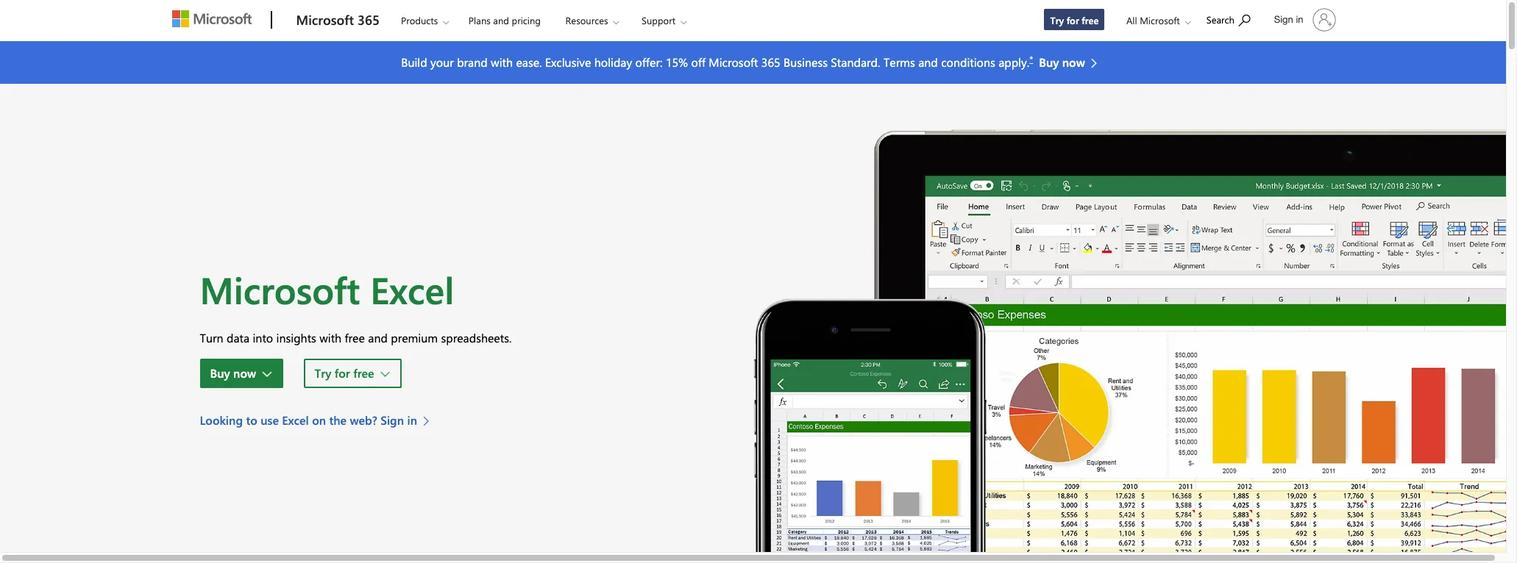Task type: locate. For each thing, give the bounding box(es) containing it.
1 vertical spatial 365
[[762, 54, 781, 70]]

for down turn data into insights with free and premium spreadsheets.
[[335, 366, 350, 381]]

try up "buy now" link
[[1051, 14, 1064, 26]]

excel left on
[[282, 413, 309, 428]]

try for free down turn data into insights with free and premium spreadsheets.
[[315, 366, 374, 381]]

try for try for free dropdown button
[[315, 366, 331, 381]]

1 vertical spatial in
[[407, 413, 417, 428]]

365 left the business
[[762, 54, 781, 70]]

try for free up "buy now" link
[[1051, 14, 1099, 26]]

1 horizontal spatial with
[[491, 54, 513, 70]]

buy inside dropdown button
[[210, 366, 230, 381]]

sign inside looking to use excel on the web? sign in link
[[381, 413, 404, 428]]

excel up the premium at left
[[370, 265, 454, 314]]

1 horizontal spatial and
[[493, 14, 509, 26]]

plans and pricing link
[[462, 1, 548, 36]]

and left the premium at left
[[368, 330, 388, 346]]

conditions
[[942, 54, 996, 70]]

try down insights
[[315, 366, 331, 381]]

0 vertical spatial for
[[1067, 14, 1080, 26]]

support button
[[629, 1, 699, 40]]

try for free button
[[304, 359, 402, 388]]

plans
[[469, 14, 491, 26]]

1 vertical spatial for
[[335, 366, 350, 381]]

support
[[642, 14, 676, 26]]

try for free for try for free dropdown button
[[315, 366, 374, 381]]

365
[[358, 11, 380, 29], [762, 54, 781, 70]]

ease.
[[516, 54, 542, 70]]

free down turn data into insights with free and premium spreadsheets.
[[353, 366, 374, 381]]

with
[[491, 54, 513, 70], [320, 330, 342, 346]]

1 vertical spatial and
[[919, 54, 938, 70]]

looking to use excel on the web? sign in link
[[200, 412, 437, 430]]

1 horizontal spatial sign
[[1275, 14, 1294, 25]]

turn data into insights with free and premium spreadsheets.
[[200, 330, 512, 346]]

for
[[1067, 14, 1080, 26], [335, 366, 350, 381]]

0 horizontal spatial for
[[335, 366, 350, 381]]

in
[[1296, 14, 1304, 25], [407, 413, 417, 428]]

try
[[1051, 14, 1064, 26], [315, 366, 331, 381]]

your
[[431, 54, 454, 70]]

1 vertical spatial now
[[233, 366, 256, 381]]

free up try for free dropdown button
[[345, 330, 365, 346]]

0 horizontal spatial buy
[[210, 366, 230, 381]]

0 horizontal spatial try
[[315, 366, 331, 381]]

0 vertical spatial try
[[1051, 14, 1064, 26]]

try for free
[[1051, 14, 1099, 26], [315, 366, 374, 381]]

excel
[[370, 265, 454, 314], [282, 413, 309, 428]]

0 horizontal spatial now
[[233, 366, 256, 381]]

0 vertical spatial try for free
[[1051, 14, 1099, 26]]

1 vertical spatial sign
[[381, 413, 404, 428]]

microsoft
[[296, 11, 354, 29], [1140, 14, 1180, 26], [709, 54, 758, 70], [200, 265, 360, 314]]

1 horizontal spatial try
[[1051, 14, 1064, 26]]

1 horizontal spatial 365
[[762, 54, 781, 70]]

1 horizontal spatial now
[[1063, 54, 1085, 70]]

1 vertical spatial try
[[315, 366, 331, 381]]

sign right search search box
[[1275, 14, 1294, 25]]

with inside the build your brand with ease. exclusive holiday offer: 15% off microsoft 365 business standard. terms and conditions apply. * buy now
[[491, 54, 513, 70]]

in right search search box
[[1296, 14, 1304, 25]]

2 vertical spatial free
[[353, 366, 374, 381]]

resources button
[[553, 1, 631, 40]]

with right insights
[[320, 330, 342, 346]]

try for free inside dropdown button
[[315, 366, 374, 381]]

free for try for free dropdown button
[[353, 366, 374, 381]]

web?
[[350, 413, 377, 428]]

0 horizontal spatial try for free
[[315, 366, 374, 381]]

and right terms
[[919, 54, 938, 70]]

0 horizontal spatial 365
[[358, 11, 380, 29]]

for inside dropdown button
[[335, 366, 350, 381]]

apply.
[[999, 54, 1030, 70]]

0 vertical spatial with
[[491, 54, 513, 70]]

0 vertical spatial free
[[1082, 14, 1099, 26]]

with left ease.
[[491, 54, 513, 70]]

on
[[312, 413, 326, 428]]

buy down turn
[[210, 366, 230, 381]]

0 vertical spatial and
[[493, 14, 509, 26]]

microsoft 365 link
[[289, 1, 387, 40]]

business
[[784, 54, 828, 70]]

in right web?
[[407, 413, 417, 428]]

buy right * link
[[1039, 54, 1059, 70]]

2 horizontal spatial and
[[919, 54, 938, 70]]

the
[[329, 413, 347, 428]]

for up "buy now" link
[[1067, 14, 1080, 26]]

premium
[[391, 330, 438, 346]]

1 vertical spatial buy
[[210, 366, 230, 381]]

buy now button
[[200, 359, 283, 388]]

a tablet and phone displaying a file open in excel image
[[753, 84, 1507, 564]]

0 horizontal spatial with
[[320, 330, 342, 346]]

1 horizontal spatial excel
[[370, 265, 454, 314]]

sign right web?
[[381, 413, 404, 428]]

and
[[493, 14, 509, 26], [919, 54, 938, 70], [368, 330, 388, 346]]

sign
[[1275, 14, 1294, 25], [381, 413, 404, 428]]

now inside dropdown button
[[233, 366, 256, 381]]

microsoft 365
[[296, 11, 380, 29]]

365 left products
[[358, 11, 380, 29]]

365 inside the build your brand with ease. exclusive holiday offer: 15% off microsoft 365 business standard. terms and conditions apply. * buy now
[[762, 54, 781, 70]]

for for try for free dropdown button
[[335, 366, 350, 381]]

1 horizontal spatial try for free
[[1051, 14, 1099, 26]]

0 horizontal spatial sign
[[381, 413, 404, 428]]

try inside dropdown button
[[315, 366, 331, 381]]

1 horizontal spatial for
[[1067, 14, 1080, 26]]

1 horizontal spatial in
[[1296, 14, 1304, 25]]

now right * link
[[1063, 54, 1085, 70]]

0 horizontal spatial excel
[[282, 413, 309, 428]]

now down data
[[233, 366, 256, 381]]

terms
[[884, 54, 915, 70]]

microsoft image
[[172, 10, 251, 27]]

2 vertical spatial and
[[368, 330, 388, 346]]

free left all on the right top
[[1082, 14, 1099, 26]]

Search search field
[[1200, 2, 1266, 35]]

15%
[[666, 54, 688, 70]]

1 horizontal spatial buy
[[1039, 54, 1059, 70]]

free for try for free link
[[1082, 14, 1099, 26]]

0 vertical spatial buy
[[1039, 54, 1059, 70]]

free inside dropdown button
[[353, 366, 374, 381]]

now
[[1063, 54, 1085, 70], [233, 366, 256, 381]]

buy
[[1039, 54, 1059, 70], [210, 366, 230, 381]]

and right 'plans'
[[493, 14, 509, 26]]

data
[[227, 330, 250, 346]]

free
[[1082, 14, 1099, 26], [345, 330, 365, 346], [353, 366, 374, 381]]

0 vertical spatial 365
[[358, 11, 380, 29]]

1 vertical spatial try for free
[[315, 366, 374, 381]]

0 vertical spatial now
[[1063, 54, 1085, 70]]

0 vertical spatial sign
[[1275, 14, 1294, 25]]



Task type: vqa. For each thing, say whether or not it's contained in the screenshot.
Microsoft
yes



Task type: describe. For each thing, give the bounding box(es) containing it.
and inside the build your brand with ease. exclusive holiday offer: 15% off microsoft 365 business standard. terms and conditions apply. * buy now
[[919, 54, 938, 70]]

exclusive
[[545, 54, 591, 70]]

spreadsheets.
[[441, 330, 512, 346]]

for for try for free link
[[1067, 14, 1080, 26]]

try for free for try for free link
[[1051, 14, 1099, 26]]

0 vertical spatial excel
[[370, 265, 454, 314]]

*
[[1030, 53, 1034, 65]]

search
[[1207, 13, 1235, 26]]

buy inside the build your brand with ease. exclusive holiday offer: 15% off microsoft 365 business standard. terms and conditions apply. * buy now
[[1039, 54, 1059, 70]]

standard.
[[831, 54, 881, 70]]

products
[[401, 14, 438, 26]]

1 vertical spatial excel
[[282, 413, 309, 428]]

holiday
[[595, 54, 632, 70]]

insights
[[276, 330, 316, 346]]

all microsoft
[[1127, 14, 1180, 26]]

buy now link
[[1039, 54, 1105, 71]]

looking
[[200, 413, 243, 428]]

build
[[401, 54, 427, 70]]

0 horizontal spatial and
[[368, 330, 388, 346]]

try for try for free link
[[1051, 14, 1064, 26]]

build your brand with ease. exclusive holiday offer: 15% off microsoft 365 business standard. terms and conditions apply. * buy now
[[401, 53, 1085, 70]]

microsoft inside the build your brand with ease. exclusive holiday offer: 15% off microsoft 365 business standard. terms and conditions apply. * buy now
[[709, 54, 758, 70]]

offer:
[[636, 54, 663, 70]]

sign in link
[[1266, 2, 1342, 38]]

0 horizontal spatial in
[[407, 413, 417, 428]]

1 vertical spatial free
[[345, 330, 365, 346]]

microsoft inside microsoft 365 link
[[296, 11, 354, 29]]

1 vertical spatial with
[[320, 330, 342, 346]]

products button
[[389, 1, 461, 40]]

looking to use excel on the web? sign in
[[200, 413, 417, 428]]

now inside the build your brand with ease. exclusive holiday offer: 15% off microsoft 365 business standard. terms and conditions apply. * buy now
[[1063, 54, 1085, 70]]

use
[[261, 413, 279, 428]]

all microsoft button
[[1115, 1, 1199, 40]]

buy now
[[210, 366, 256, 381]]

off
[[692, 54, 706, 70]]

to
[[246, 413, 257, 428]]

sign in
[[1275, 14, 1304, 25]]

into
[[253, 330, 273, 346]]

0 vertical spatial in
[[1296, 14, 1304, 25]]

turn
[[200, 330, 223, 346]]

sign inside sign in link
[[1275, 14, 1294, 25]]

resources
[[566, 14, 608, 26]]

search button
[[1200, 2, 1258, 35]]

pricing
[[512, 14, 541, 26]]

microsoft inside all microsoft dropdown button
[[1140, 14, 1180, 26]]

microsoft excel
[[200, 265, 454, 314]]

all
[[1127, 14, 1138, 26]]

plans and pricing
[[469, 14, 541, 26]]

brand
[[457, 54, 488, 70]]

* link
[[1030, 53, 1034, 65]]

try for free link
[[1044, 8, 1106, 31]]



